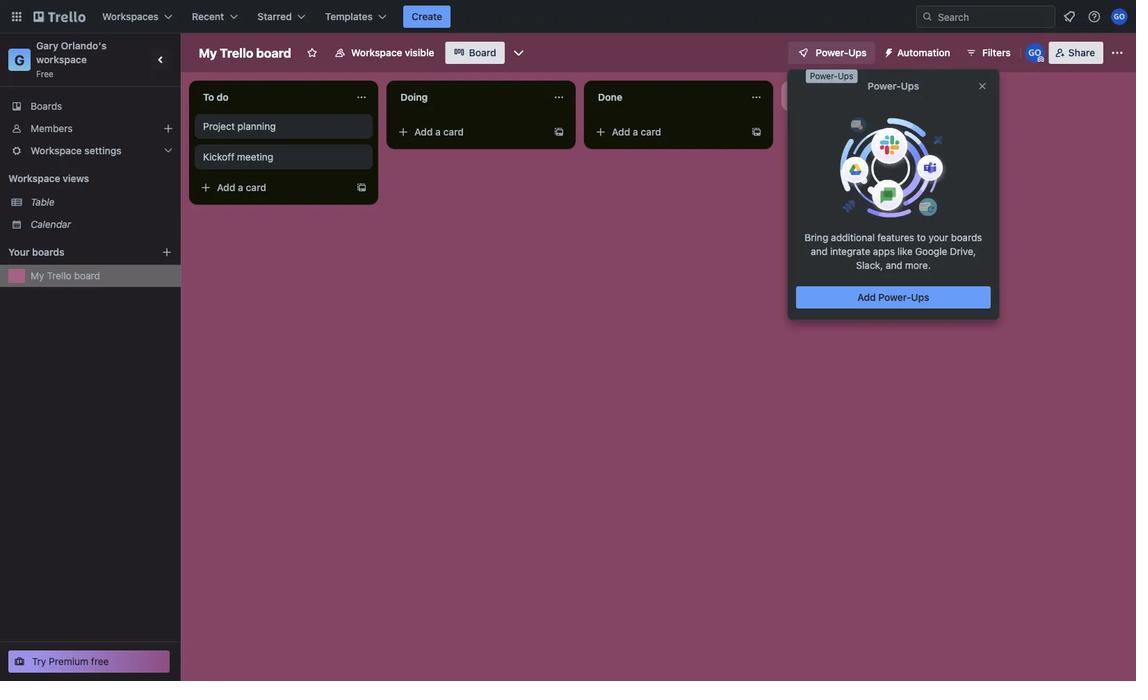 Task type: describe. For each thing, give the bounding box(es) containing it.
workspaces
[[102, 11, 159, 22]]

my trello board inside board name text box
[[199, 45, 291, 60]]

recent
[[192, 11, 224, 22]]

slack,
[[856, 260, 883, 271]]

star or unstar board image
[[307, 47, 318, 58]]

integrate
[[830, 246, 870, 257]]

workspace for workspace settings
[[31, 145, 82, 156]]

try premium free button
[[8, 651, 170, 673]]

power-ups button
[[788, 42, 875, 64]]

orlando's
[[61, 40, 107, 51]]

to do
[[203, 91, 229, 103]]

open information menu image
[[1087, 10, 1101, 24]]

a for doing
[[435, 126, 441, 138]]

kickoff meeting link
[[203, 150, 364, 164]]

add another list
[[806, 90, 879, 102]]

boards inside bring additional features to your boards and integrate apps like google drive, slack, and more.
[[951, 232, 982, 243]]

0 notifications image
[[1061, 8, 1078, 25]]

your boards
[[8, 246, 64, 258]]

workspace settings
[[31, 145, 122, 156]]

done
[[598, 91, 622, 103]]

this member is an admin of this board. image
[[1038, 56, 1044, 63]]

templates button
[[317, 6, 395, 28]]

ups down automation button
[[901, 80, 919, 92]]

try premium free
[[32, 656, 109, 667]]

table link
[[31, 195, 172, 209]]

create button
[[403, 6, 451, 28]]

add for to do
[[217, 182, 235, 193]]

views
[[63, 173, 89, 184]]

google
[[915, 246, 947, 257]]

try
[[32, 656, 46, 667]]

starred button
[[249, 6, 314, 28]]

workspace visible
[[351, 47, 434, 58]]

trello inside board name text box
[[220, 45, 253, 60]]

close popover image
[[977, 81, 988, 92]]

board link
[[445, 42, 505, 64]]

my trello board link
[[31, 269, 172, 283]]

add power-ups
[[857, 292, 929, 303]]

table
[[31, 196, 55, 208]]

power- up power-ups 'tooltip'
[[816, 47, 848, 58]]

add a card for doing
[[414, 126, 464, 138]]

automation button
[[878, 42, 959, 64]]

add down slack,
[[857, 292, 876, 303]]

ups inside power-ups 'tooltip'
[[838, 71, 853, 81]]

project
[[203, 121, 235, 132]]

trello inside my trello board link
[[47, 270, 71, 282]]

add a card button for doing
[[392, 121, 548, 143]]

workspaces button
[[94, 6, 181, 28]]

calendar link
[[31, 218, 172, 232]]

workspace for workspace views
[[8, 173, 60, 184]]

to
[[203, 91, 214, 103]]

add for done
[[612, 126, 630, 138]]

free
[[91, 656, 109, 667]]

members link
[[0, 117, 181, 140]]

power- inside 'tooltip'
[[810, 71, 838, 81]]

primary element
[[0, 0, 1136, 33]]

gary
[[36, 40, 58, 51]]

another
[[827, 90, 863, 102]]

add down power-ups 'tooltip'
[[806, 90, 825, 102]]

starred
[[257, 11, 292, 22]]

workspace settings button
[[0, 140, 181, 162]]

create
[[412, 11, 442, 22]]

add a card button for to do
[[195, 177, 350, 199]]

create from template… image
[[553, 127, 565, 138]]

meeting
[[237, 151, 273, 163]]

apps
[[873, 246, 895, 257]]

search image
[[922, 11, 933, 22]]

power- down more.
[[878, 292, 911, 303]]

1 horizontal spatial gary orlando (garyorlando) image
[[1111, 8, 1128, 25]]

card for done
[[641, 126, 661, 138]]

card for to do
[[246, 182, 266, 193]]

gary orlando's workspace link
[[36, 40, 109, 65]]

power-ups down sm image
[[868, 80, 919, 92]]

your boards with 1 items element
[[8, 244, 140, 261]]

g link
[[8, 49, 31, 71]]

visible
[[405, 47, 434, 58]]

switch to… image
[[10, 10, 24, 24]]

power-ups inside button
[[816, 47, 867, 58]]

power- down sm image
[[868, 80, 901, 92]]

add another list button
[[781, 81, 971, 111]]

bring additional features to your boards and integrate apps like google drive, slack, and more.
[[805, 232, 982, 271]]

workspace navigation collapse icon image
[[152, 50, 171, 70]]

more.
[[905, 260, 931, 271]]



Task type: vqa. For each thing, say whether or not it's contained in the screenshot.
Name:
no



Task type: locate. For each thing, give the bounding box(es) containing it.
0 vertical spatial workspace
[[351, 47, 402, 58]]

0 vertical spatial create from template… image
[[751, 127, 762, 138]]

1 horizontal spatial boards
[[951, 232, 982, 243]]

board inside my trello board link
[[74, 270, 100, 282]]

boards link
[[0, 95, 181, 117]]

0 horizontal spatial trello
[[47, 270, 71, 282]]

templates
[[325, 11, 373, 22]]

card down the done text box
[[641, 126, 661, 138]]

filters
[[982, 47, 1011, 58]]

workspace inside workspace visible button
[[351, 47, 402, 58]]

1 horizontal spatial board
[[256, 45, 291, 60]]

1 horizontal spatial a
[[435, 126, 441, 138]]

sm image
[[878, 42, 897, 61]]

0 vertical spatial boards
[[951, 232, 982, 243]]

a
[[435, 126, 441, 138], [633, 126, 638, 138], [238, 182, 243, 193]]

1 vertical spatial board
[[74, 270, 100, 282]]

list
[[866, 90, 879, 102]]

0 vertical spatial my
[[199, 45, 217, 60]]

board down starred at the left of the page
[[256, 45, 291, 60]]

1 horizontal spatial and
[[886, 260, 902, 271]]

calendar
[[31, 219, 71, 230]]

features
[[877, 232, 914, 243]]

ups inside add power-ups button
[[911, 292, 929, 303]]

0 vertical spatial and
[[811, 246, 827, 257]]

power-ups up power-ups 'tooltip'
[[816, 47, 867, 58]]

card down meeting
[[246, 182, 266, 193]]

ups down more.
[[911, 292, 929, 303]]

create from template… image
[[751, 127, 762, 138], [356, 182, 367, 193]]

card
[[443, 126, 464, 138], [641, 126, 661, 138], [246, 182, 266, 193]]

no enabled plugins icon image
[[836, 117, 950, 219]]

1 vertical spatial and
[[886, 260, 902, 271]]

power-ups up add another list
[[810, 71, 853, 81]]

add a card button down the done text box
[[590, 121, 745, 143]]

2 horizontal spatial add a card
[[612, 126, 661, 138]]

my trello board
[[199, 45, 291, 60], [31, 270, 100, 282]]

trello
[[220, 45, 253, 60], [47, 270, 71, 282]]

1 vertical spatial workspace
[[31, 145, 82, 156]]

board
[[469, 47, 496, 58]]

To do text field
[[195, 86, 348, 108]]

do
[[217, 91, 229, 103]]

power-ups inside 'tooltip'
[[810, 71, 853, 81]]

premium
[[49, 656, 88, 667]]

add a card down doing
[[414, 126, 464, 138]]

2 vertical spatial workspace
[[8, 173, 60, 184]]

g
[[14, 51, 25, 68]]

add down done
[[612, 126, 630, 138]]

and
[[811, 246, 827, 257], [886, 260, 902, 271]]

0 horizontal spatial add a card
[[217, 182, 266, 193]]

board down your boards with 1 items element
[[74, 270, 100, 282]]

workspace up 'table'
[[8, 173, 60, 184]]

workspace visible button
[[326, 42, 443, 64]]

show menu image
[[1110, 46, 1124, 60]]

customize views image
[[512, 46, 525, 60]]

a for done
[[633, 126, 638, 138]]

0 vertical spatial board
[[256, 45, 291, 60]]

2 horizontal spatial add a card button
[[590, 121, 745, 143]]

bring
[[805, 232, 828, 243]]

1 vertical spatial gary orlando (garyorlando) image
[[1025, 43, 1045, 63]]

my down recent
[[199, 45, 217, 60]]

0 horizontal spatial add a card button
[[195, 177, 350, 199]]

Board name text field
[[192, 42, 298, 64]]

gary orlando's workspace free
[[36, 40, 109, 79]]

1 horizontal spatial my
[[199, 45, 217, 60]]

a down "kickoff meeting"
[[238, 182, 243, 193]]

doing
[[400, 91, 428, 103]]

Search field
[[933, 6, 1055, 27]]

drive,
[[950, 246, 976, 257]]

power-
[[816, 47, 848, 58], [810, 71, 838, 81], [868, 80, 901, 92], [878, 292, 911, 303]]

a down doing text box
[[435, 126, 441, 138]]

workspace for workspace visible
[[351, 47, 402, 58]]

free
[[36, 69, 54, 79]]

Doing text field
[[392, 86, 545, 108]]

add a card for done
[[612, 126, 661, 138]]

power-ups tooltip
[[806, 70, 858, 83]]

1 vertical spatial create from template… image
[[356, 182, 367, 193]]

add a card
[[414, 126, 464, 138], [612, 126, 661, 138], [217, 182, 266, 193]]

1 horizontal spatial card
[[443, 126, 464, 138]]

boards up drive, at right top
[[951, 232, 982, 243]]

kickoff
[[203, 151, 234, 163]]

board
[[256, 45, 291, 60], [74, 270, 100, 282]]

add down kickoff
[[217, 182, 235, 193]]

workspace inside workspace settings popup button
[[31, 145, 82, 156]]

1 horizontal spatial add a card button
[[392, 121, 548, 143]]

ups
[[848, 47, 867, 58], [838, 71, 853, 81], [901, 80, 919, 92], [911, 292, 929, 303]]

ups inside power-ups button
[[848, 47, 867, 58]]

1 vertical spatial boards
[[32, 246, 64, 258]]

gary orlando (garyorlando) image
[[1111, 8, 1128, 25], [1025, 43, 1045, 63]]

back to home image
[[33, 6, 86, 28]]

0 horizontal spatial create from template… image
[[356, 182, 367, 193]]

planning
[[237, 121, 276, 132]]

members
[[31, 123, 73, 134]]

share
[[1068, 47, 1095, 58]]

share button
[[1049, 42, 1103, 64]]

workspace
[[351, 47, 402, 58], [31, 145, 82, 156], [8, 173, 60, 184]]

a for to do
[[238, 182, 243, 193]]

project planning link
[[203, 120, 364, 133]]

boards
[[31, 100, 62, 112]]

card down doing text box
[[443, 126, 464, 138]]

add for doing
[[414, 126, 433, 138]]

gary orlando (garyorlando) image right open information menu icon
[[1111, 8, 1128, 25]]

like
[[897, 246, 913, 257]]

add down doing
[[414, 126, 433, 138]]

trello down your boards with 1 items element
[[47, 270, 71, 282]]

1 vertical spatial trello
[[47, 270, 71, 282]]

workspace views
[[8, 173, 89, 184]]

2 horizontal spatial a
[[633, 126, 638, 138]]

trello down recent popup button
[[220, 45, 253, 60]]

1 vertical spatial my
[[31, 270, 44, 282]]

my trello board down your boards with 1 items element
[[31, 270, 100, 282]]

board inside board name text box
[[256, 45, 291, 60]]

boards down "calendar"
[[32, 246, 64, 258]]

workspace down templates dropdown button
[[351, 47, 402, 58]]

a down the done text box
[[633, 126, 638, 138]]

my inside board name text box
[[199, 45, 217, 60]]

1 horizontal spatial create from template… image
[[751, 127, 762, 138]]

0 horizontal spatial my trello board
[[31, 270, 100, 282]]

add board image
[[161, 247, 172, 258]]

add a card for to do
[[217, 182, 266, 193]]

0 horizontal spatial and
[[811, 246, 827, 257]]

create from template… image for done
[[751, 127, 762, 138]]

add a card down done
[[612, 126, 661, 138]]

0 horizontal spatial my
[[31, 270, 44, 282]]

power- down power-ups button
[[810, 71, 838, 81]]

Done text field
[[590, 86, 743, 108]]

add a card button down "kickoff meeting" link on the top left of page
[[195, 177, 350, 199]]

my
[[199, 45, 217, 60], [31, 270, 44, 282]]

and down bring in the right top of the page
[[811, 246, 827, 257]]

add
[[806, 90, 825, 102], [414, 126, 433, 138], [612, 126, 630, 138], [217, 182, 235, 193], [857, 292, 876, 303]]

0 horizontal spatial boards
[[32, 246, 64, 258]]

add a card button for done
[[590, 121, 745, 143]]

your
[[929, 232, 948, 243]]

0 vertical spatial trello
[[220, 45, 253, 60]]

settings
[[84, 145, 122, 156]]

workspace
[[36, 54, 87, 65]]

0 vertical spatial my trello board
[[199, 45, 291, 60]]

ups left sm image
[[848, 47, 867, 58]]

0 horizontal spatial gary orlando (garyorlando) image
[[1025, 43, 1045, 63]]

filters button
[[961, 42, 1015, 64]]

boards
[[951, 232, 982, 243], [32, 246, 64, 258]]

your
[[8, 246, 30, 258]]

add a card button down doing text box
[[392, 121, 548, 143]]

add power-ups button
[[796, 286, 991, 309]]

automation
[[897, 47, 950, 58]]

and down apps
[[886, 260, 902, 271]]

my trello board down starred at the left of the page
[[199, 45, 291, 60]]

my down your boards
[[31, 270, 44, 282]]

project planning
[[203, 121, 276, 132]]

recent button
[[184, 6, 246, 28]]

power-ups
[[816, 47, 867, 58], [810, 71, 853, 81], [868, 80, 919, 92]]

add a card down "kickoff meeting"
[[217, 182, 266, 193]]

kickoff meeting
[[203, 151, 273, 163]]

0 vertical spatial gary orlando (garyorlando) image
[[1111, 8, 1128, 25]]

gary orlando (garyorlando) image right filters
[[1025, 43, 1045, 63]]

0 horizontal spatial card
[[246, 182, 266, 193]]

create from template… image for to do
[[356, 182, 367, 193]]

add a card button
[[392, 121, 548, 143], [590, 121, 745, 143], [195, 177, 350, 199]]

1 horizontal spatial my trello board
[[199, 45, 291, 60]]

1 horizontal spatial trello
[[220, 45, 253, 60]]

1 horizontal spatial add a card
[[414, 126, 464, 138]]

workspace down the members
[[31, 145, 82, 156]]

2 horizontal spatial card
[[641, 126, 661, 138]]

additional
[[831, 232, 875, 243]]

0 horizontal spatial board
[[74, 270, 100, 282]]

1 vertical spatial my trello board
[[31, 270, 100, 282]]

ups up another
[[838, 71, 853, 81]]

0 horizontal spatial a
[[238, 182, 243, 193]]

to
[[917, 232, 926, 243]]

card for doing
[[443, 126, 464, 138]]



